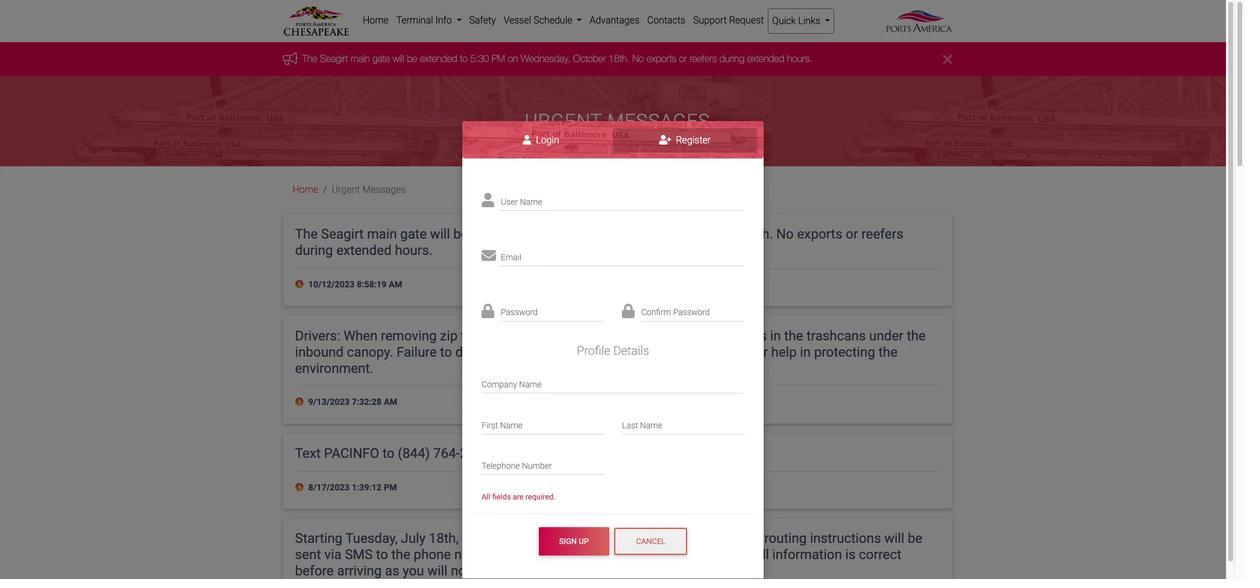 Task type: locate. For each thing, give the bounding box(es) containing it.
am right the 7:32:28
[[384, 397, 397, 408]]

be inside alert
[[407, 53, 417, 64]]

10/12/2023 8:58:19 am
[[306, 280, 402, 290]]

the up help
[[784, 328, 803, 343]]

1 vertical spatial clock image
[[295, 483, 306, 492]]

drivers:
[[295, 328, 340, 343]]

1 vertical spatial am
[[384, 397, 397, 408]]

pacinfo
[[324, 445, 379, 461]]

inbound inside starting tuesday, july 18th, all inbound gate transactions will be paperless. all routing instructions will be sent via sms to the phone number provided in the pre-advise. please be sure all information is correct before arriving as you will not receive a paper ticket.
[[479, 531, 528, 546]]

1 horizontal spatial user image
[[523, 135, 531, 144]]

during down "support request" link
[[720, 53, 744, 64]]

all up sure
[[746, 531, 761, 546]]

correct
[[859, 547, 901, 563]]

0 vertical spatial all
[[462, 531, 476, 546]]

tab list containing login
[[462, 121, 764, 158]]

0 horizontal spatial exports
[[647, 53, 676, 64]]

thank
[[656, 344, 694, 360]]

up
[[579, 537, 589, 546]]

0 vertical spatial 5:30
[[470, 53, 489, 64]]

to up as
[[376, 547, 388, 563]]

1 horizontal spatial during
[[720, 53, 744, 64]]

1 horizontal spatial hours.
[[787, 53, 812, 64]]

urgent messages
[[332, 184, 406, 196]]

password
[[501, 308, 538, 317], [673, 308, 710, 317]]

0 vertical spatial seagirt
[[320, 53, 348, 64]]

0 vertical spatial no
[[632, 53, 644, 64]]

1 horizontal spatial wednesday,
[[617, 226, 688, 242]]

password up the dispose
[[673, 308, 710, 317]]

1 horizontal spatial all
[[746, 531, 761, 546]]

the seagirt main gate will be extended to 5:30 pm on wednesday, october 18th.  no exports or reefers during extended hours. link
[[302, 53, 812, 64]]

quick
[[772, 15, 796, 27]]

0 horizontal spatial gate
[[373, 53, 390, 64]]

cancel button
[[614, 528, 687, 555]]

1 vertical spatial home
[[293, 184, 318, 196]]

to inside starting tuesday, july 18th, all inbound gate transactions will be paperless. all routing instructions will be sent via sms to the phone number provided in the pre-advise. please be sure all information is correct before arriving as you will not receive a paper ticket.
[[376, 547, 388, 563]]

hours. inside the seagirt main gate will be extended to 5:30 pm on wednesday, october 18th.  no exports or reefers during extended hours.
[[395, 242, 433, 258]]

2 password from the left
[[673, 308, 710, 317]]

1 horizontal spatial no
[[776, 226, 794, 242]]

0 vertical spatial 18th.
[[609, 53, 630, 64]]

0 vertical spatial am
[[389, 280, 402, 290]]

home
[[363, 14, 389, 26], [293, 184, 318, 196]]

1 vertical spatial all
[[746, 531, 761, 546]]

profile details
[[577, 343, 649, 358]]

to down safety link
[[460, 53, 468, 64]]

is
[[845, 547, 856, 563]]

a
[[566, 344, 574, 360], [520, 563, 527, 579]]

the right of
[[723, 328, 742, 343]]

exports
[[647, 53, 676, 64], [797, 226, 843, 242]]

0 vertical spatial clock image
[[295, 398, 306, 407]]

1 vertical spatial user image
[[482, 193, 494, 208]]

7:32:28
[[352, 397, 382, 408]]

1 vertical spatial all
[[755, 547, 769, 563]]

you right as
[[403, 563, 424, 579]]

all up number
[[462, 531, 476, 546]]

0 vertical spatial you
[[697, 344, 718, 360]]

user image inside login link
[[523, 135, 531, 144]]

1 vertical spatial a
[[520, 563, 527, 579]]

a left one
[[566, 344, 574, 360]]

sure
[[726, 547, 752, 563]]

0 vertical spatial home
[[363, 14, 389, 26]]

during
[[720, 53, 744, 64], [295, 242, 333, 258]]

0 vertical spatial hours.
[[787, 53, 812, 64]]

name for last name
[[640, 420, 662, 430]]

0 vertical spatial october
[[573, 53, 606, 64]]

1 ties from the left
[[461, 328, 483, 343]]

inbound down drivers:
[[295, 344, 344, 360]]

in right help
[[800, 344, 811, 360]]

the down under
[[879, 344, 898, 360]]

2 horizontal spatial gate
[[531, 531, 558, 546]]

2 vertical spatial pm
[[384, 483, 397, 493]]

inbound up result
[[524, 328, 572, 343]]

exports inside alert
[[647, 53, 676, 64]]

the
[[501, 328, 520, 343], [723, 328, 742, 343], [784, 328, 803, 343], [907, 328, 926, 343], [879, 344, 898, 360], [391, 547, 410, 563], [573, 547, 592, 563]]

1 vertical spatial exports
[[797, 226, 843, 242]]

user image
[[523, 135, 531, 144], [482, 193, 494, 208]]

all left fields
[[482, 493, 490, 502]]

in down sign
[[559, 547, 570, 563]]

am for canopy.
[[384, 397, 397, 408]]

extended
[[420, 53, 457, 64], [747, 53, 784, 64], [472, 226, 527, 242], [336, 242, 392, 258]]

cancel
[[636, 537, 666, 546]]

profile
[[577, 343, 610, 358]]

drivers: when removing zip ties at the inbound lanes, please dispose of the ties in the trashcans under the inbound canopy.  failure to do so will result in a one day ban. thank you for your help in protecting the environment.
[[295, 328, 926, 376]]

0 horizontal spatial reefers
[[690, 53, 717, 64]]

1 vertical spatial the seagirt main gate will be extended to 5:30 pm on wednesday, october 18th.  no exports or reefers during extended hours.
[[295, 226, 903, 258]]

1 vertical spatial pm
[[575, 226, 595, 242]]

you
[[697, 344, 718, 360], [403, 563, 424, 579]]

0 horizontal spatial pm
[[384, 483, 397, 493]]

gate inside alert
[[373, 53, 390, 64]]

day
[[603, 344, 624, 360]]

0 vertical spatial main
[[351, 53, 370, 64]]

1 horizontal spatial gate
[[400, 226, 427, 242]]

be
[[407, 53, 417, 64], [453, 226, 468, 242], [662, 531, 677, 546], [908, 531, 922, 546], [708, 547, 722, 563]]

main inside alert
[[351, 53, 370, 64]]

pm right the 1:39:12
[[384, 483, 397, 493]]

am right 8:58:19
[[389, 280, 402, 290]]

ties up do
[[461, 328, 483, 343]]

1 horizontal spatial pm
[[492, 53, 505, 64]]

1 vertical spatial gate
[[400, 226, 427, 242]]

clock image left 9/13/2023
[[295, 398, 306, 407]]

0 vertical spatial the
[[302, 53, 317, 64]]

name right last
[[640, 420, 662, 430]]

name
[[520, 197, 542, 207], [519, 380, 542, 389], [500, 420, 522, 430], [640, 420, 662, 430]]

0 vertical spatial or
[[679, 53, 687, 64]]

the down up
[[573, 547, 592, 563]]

1 horizontal spatial you
[[697, 344, 718, 360]]

User Name text field
[[501, 190, 744, 211]]

1 horizontal spatial a
[[566, 344, 574, 360]]

or inside alert
[[679, 53, 687, 64]]

pm
[[492, 53, 505, 64], [575, 226, 595, 242], [384, 483, 397, 493]]

1 clock image from the top
[[295, 398, 306, 407]]

0 horizontal spatial october
[[573, 53, 606, 64]]

company name
[[482, 380, 542, 389]]

user plus image
[[659, 135, 671, 144]]

register link
[[613, 128, 757, 152]]

0 horizontal spatial ties
[[461, 328, 483, 343]]

confirm
[[641, 308, 671, 317]]

clock image
[[295, 398, 306, 407], [295, 483, 306, 492]]

8:58:19
[[357, 280, 387, 290]]

0 vertical spatial for
[[722, 344, 739, 360]]

name right the first
[[500, 420, 522, 430]]

reefers
[[690, 53, 717, 64], [861, 226, 903, 242]]

1:39:12
[[352, 483, 382, 493]]

1 horizontal spatial reefers
[[861, 226, 903, 242]]

for left your
[[722, 344, 739, 360]]

name for company name
[[519, 380, 542, 389]]

seagirt right bullhorn image
[[320, 53, 348, 64]]

pm down safety link
[[492, 53, 505, 64]]

1 horizontal spatial 18th.
[[743, 226, 773, 242]]

Confirm Password password field
[[641, 300, 744, 322]]

the
[[302, 53, 317, 64], [295, 226, 318, 242]]

0 vertical spatial inbound
[[524, 328, 572, 343]]

am
[[389, 280, 402, 290], [384, 397, 397, 408]]

0 horizontal spatial no
[[632, 53, 644, 64]]

for right up
[[556, 445, 573, 461]]

number
[[454, 547, 500, 563]]

2121
[[460, 445, 490, 461]]

name right company
[[519, 380, 542, 389]]

2 vertical spatial gate
[[531, 531, 558, 546]]

0 horizontal spatial all
[[482, 493, 490, 502]]

8/17/2023
[[308, 483, 350, 493]]

0 vertical spatial exports
[[647, 53, 676, 64]]

protecting
[[814, 344, 875, 360]]

0 horizontal spatial you
[[403, 563, 424, 579]]

1 vertical spatial hours.
[[395, 242, 433, 258]]

safety link
[[465, 8, 500, 33]]

to down "zip"
[[440, 344, 452, 360]]

for inside drivers: when removing zip ties at the inbound lanes, please dispose of the ties in the trashcans under the inbound canopy.  failure to do so will result in a one day ban. thank you for your help in protecting the environment.
[[722, 344, 739, 360]]

a down provided
[[520, 563, 527, 579]]

0 vertical spatial during
[[720, 53, 744, 64]]

1 horizontal spatial password
[[673, 308, 710, 317]]

hours. inside alert
[[787, 53, 812, 64]]

0 vertical spatial gate
[[373, 53, 390, 64]]

0 horizontal spatial 18th.
[[609, 53, 630, 64]]

support request link
[[689, 8, 768, 33]]

0 horizontal spatial password
[[501, 308, 538, 317]]

pm inside alert
[[492, 53, 505, 64]]

1 vertical spatial during
[[295, 242, 333, 258]]

environment.
[[295, 360, 373, 376]]

2 horizontal spatial pm
[[575, 226, 595, 242]]

name for first name
[[500, 420, 522, 430]]

1 vertical spatial you
[[403, 563, 424, 579]]

not
[[451, 563, 470, 579]]

1 vertical spatial on
[[598, 226, 614, 242]]

1 vertical spatial 5:30
[[545, 226, 571, 242]]

1 vertical spatial the
[[295, 226, 318, 242]]

inbound up number
[[479, 531, 528, 546]]

0 horizontal spatial 5:30
[[470, 53, 489, 64]]

user
[[501, 197, 518, 207]]

the seagirt main gate will be extended to 5:30 pm on wednesday, october 18th.  no exports or reefers during extended hours.
[[302, 53, 812, 64], [295, 226, 903, 258]]

last
[[622, 420, 638, 430]]

sign up button
[[539, 528, 609, 556]]

name right the user
[[520, 197, 542, 207]]

please
[[614, 328, 653, 343]]

email
[[501, 252, 522, 262]]

during up clock image
[[295, 242, 333, 258]]

1 password from the left
[[501, 308, 538, 317]]

before
[[295, 563, 334, 579]]

lock image
[[622, 304, 635, 318]]

1 horizontal spatial for
[[722, 344, 739, 360]]

1 horizontal spatial exports
[[797, 226, 843, 242]]

seagirt down urgent
[[321, 226, 364, 242]]

1 horizontal spatial october
[[692, 226, 739, 242]]

wednesday,
[[521, 53, 571, 64], [617, 226, 688, 242]]

tab list
[[462, 121, 764, 158]]

0 horizontal spatial wednesday,
[[521, 53, 571, 64]]

advantages link
[[586, 8, 643, 33]]

help
[[771, 344, 797, 360]]

dispose
[[656, 328, 704, 343]]

0 horizontal spatial home link
[[293, 184, 318, 196]]

clock image left 8/17/2023
[[295, 483, 306, 492]]

ban.
[[627, 344, 653, 360]]

5:30
[[470, 53, 489, 64], [545, 226, 571, 242]]

will inside drivers: when removing zip ties at the inbound lanes, please dispose of the ties in the trashcans under the inbound canopy.  failure to do so will result in a one day ban. thank you for your help in protecting the environment.
[[492, 344, 512, 360]]

ties
[[461, 328, 483, 343], [745, 328, 767, 343]]

0 horizontal spatial for
[[556, 445, 573, 461]]

0 horizontal spatial or
[[679, 53, 687, 64]]

for
[[722, 344, 739, 360], [556, 445, 573, 461]]

reefers inside the seagirt main gate will be extended to 5:30 pm on wednesday, october 18th.  no exports or reefers during extended hours. alert
[[690, 53, 717, 64]]

0 vertical spatial reefers
[[690, 53, 717, 64]]

canopy.
[[347, 344, 393, 360]]

1 vertical spatial or
[[846, 226, 858, 242]]

First Name text field
[[482, 413, 604, 434]]

2 vertical spatial inbound
[[479, 531, 528, 546]]

in right result
[[552, 344, 563, 360]]

support
[[693, 14, 727, 26]]

ties up your
[[745, 328, 767, 343]]

password right lock icon at the bottom left of the page
[[501, 308, 538, 317]]

contacts link
[[643, 8, 689, 33]]

advantages
[[590, 14, 640, 26]]

0 vertical spatial pm
[[492, 53, 505, 64]]

on inside alert
[[508, 53, 518, 64]]

0 vertical spatial a
[[566, 344, 574, 360]]

1 horizontal spatial ties
[[745, 328, 767, 343]]

on
[[508, 53, 518, 64], [598, 226, 614, 242]]

clock image
[[295, 280, 306, 289]]

pm up "email" text field at the top of page
[[575, 226, 595, 242]]

you inside drivers: when removing zip ties at the inbound lanes, please dispose of the ties in the trashcans under the inbound canopy.  failure to do so will result in a one day ban. thank you for your help in protecting the environment.
[[697, 344, 718, 360]]

user image left "login"
[[523, 135, 531, 144]]

1 vertical spatial reefers
[[861, 226, 903, 242]]

you down of
[[697, 344, 718, 360]]

0 vertical spatial the seagirt main gate will be extended to 5:30 pm on wednesday, october 18th.  no exports or reefers during extended hours.
[[302, 53, 812, 64]]

fields
[[492, 493, 511, 502]]

2 ties from the left
[[745, 328, 767, 343]]

0 vertical spatial on
[[508, 53, 518, 64]]

am for hours.
[[389, 280, 402, 290]]

contacts
[[647, 14, 685, 26]]

all right sure
[[755, 547, 769, 563]]

0 horizontal spatial hours.
[[395, 242, 433, 258]]

1 vertical spatial wednesday,
[[617, 226, 688, 242]]

1 horizontal spatial 5:30
[[545, 226, 571, 242]]

0 horizontal spatial on
[[508, 53, 518, 64]]

Password password field
[[501, 300, 604, 322]]

0 horizontal spatial user image
[[482, 193, 494, 208]]

of
[[707, 328, 719, 343]]

no
[[632, 53, 644, 64], [776, 226, 794, 242]]

hours.
[[787, 53, 812, 64], [395, 242, 433, 258]]

user image left the user
[[482, 193, 494, 208]]

0 horizontal spatial a
[[520, 563, 527, 579]]

1 vertical spatial seagirt
[[321, 226, 364, 242]]

2 clock image from the top
[[295, 483, 306, 492]]

Company Name text field
[[482, 372, 744, 394]]

via
[[324, 547, 342, 563]]

1 horizontal spatial on
[[598, 226, 614, 242]]



Task type: describe. For each thing, give the bounding box(es) containing it.
paper
[[530, 563, 565, 579]]

removing
[[381, 328, 437, 343]]

phone
[[414, 547, 451, 563]]

name for user name
[[520, 197, 542, 207]]

telephone
[[482, 461, 520, 471]]

1 vertical spatial no
[[776, 226, 794, 242]]

0 horizontal spatial during
[[295, 242, 333, 258]]

urgent
[[332, 184, 360, 196]]

tuesday,
[[346, 531, 398, 546]]

18th. inside the seagirt main gate will be extended to 5:30 pm on wednesday, october 18th.  no exports or reefers during extended hours. alert
[[609, 53, 630, 64]]

under
[[869, 328, 903, 343]]

9/13/2023
[[308, 397, 350, 408]]

764-
[[433, 445, 460, 461]]

0 vertical spatial home link
[[359, 8, 392, 33]]

please
[[664, 547, 704, 563]]

0 vertical spatial all
[[482, 493, 490, 502]]

1 vertical spatial inbound
[[295, 344, 344, 360]]

the up as
[[391, 547, 410, 563]]

login
[[534, 134, 559, 146]]

in inside starting tuesday, july 18th, all inbound gate transactions will be paperless. all routing instructions will be sent via sms to the phone number provided in the pre-advise. please be sure all information is correct before arriving as you will not receive a paper ticket.
[[559, 547, 570, 563]]

wednesday, inside alert
[[521, 53, 571, 64]]

bullhorn image
[[283, 52, 302, 65]]

no inside the seagirt main gate will be extended to 5:30 pm on wednesday, october 18th.  no exports or reefers during extended hours. alert
[[632, 53, 644, 64]]

seagirt inside alert
[[320, 53, 348, 64]]

to up telephone
[[493, 445, 505, 461]]

all fields are required.
[[482, 493, 556, 502]]

request
[[729, 14, 764, 26]]

terminal
[[576, 445, 625, 461]]

alerts.
[[629, 445, 666, 461]]

0 horizontal spatial home
[[293, 184, 318, 196]]

zip
[[440, 328, 458, 343]]

result
[[515, 344, 549, 360]]

close image
[[943, 52, 952, 67]]

in up help
[[770, 328, 781, 343]]

ticket.
[[568, 563, 605, 579]]

routing
[[764, 531, 807, 546]]

to left the (844)
[[383, 445, 395, 461]]

a inside drivers: when removing zip ties at the inbound lanes, please dispose of the ties in the trashcans under the inbound canopy.  failure to do so will result in a one day ban. thank you for your help in protecting the environment.
[[566, 344, 574, 360]]

support request
[[693, 14, 764, 26]]

instructions
[[810, 531, 881, 546]]

company
[[482, 380, 517, 389]]

required.
[[526, 493, 556, 502]]

july
[[401, 531, 426, 546]]

first
[[482, 420, 498, 430]]

the right at
[[501, 328, 520, 343]]

1 horizontal spatial home
[[363, 14, 389, 26]]

will inside alert
[[393, 53, 404, 64]]

details
[[613, 343, 649, 358]]

telephone number
[[482, 461, 552, 471]]

october inside the seagirt main gate will be extended to 5:30 pm on wednesday, october 18th.  no exports or reefers during extended hours. alert
[[573, 53, 606, 64]]

first name
[[482, 420, 522, 430]]

1 horizontal spatial all
[[755, 547, 769, 563]]

sign up
[[559, 537, 589, 546]]

login link
[[469, 128, 613, 152]]

envelope image
[[482, 248, 496, 263]]

clock image for drivers: when removing zip ties at the inbound lanes, please dispose of the ties in the trashcans under the inbound canopy.  failure to do so will result in a one day ban. thank you for your help in protecting the environment.
[[295, 398, 306, 407]]

Last Name text field
[[622, 413, 744, 434]]

during inside alert
[[720, 53, 744, 64]]

safety
[[469, 14, 496, 26]]

starting tuesday, july 18th, all inbound gate transactions will be paperless. all routing instructions will be sent via sms to the phone number provided in the pre-advise. please be sure all information is correct before arriving as you will not receive a paper ticket.
[[295, 531, 922, 579]]

1 vertical spatial 18th.
[[743, 226, 773, 242]]

1 vertical spatial home link
[[293, 184, 318, 196]]

the right under
[[907, 328, 926, 343]]

Telephone Number text field
[[482, 454, 604, 475]]

links
[[798, 15, 820, 27]]

10/12/2023
[[308, 280, 355, 290]]

do
[[455, 344, 471, 360]]

sent
[[295, 547, 321, 563]]

lanes,
[[575, 328, 610, 343]]

at
[[486, 328, 498, 343]]

the seagirt main gate will be extended to 5:30 pm on wednesday, october 18th.  no exports or reefers during extended hours. alert
[[0, 42, 1235, 76]]

are
[[513, 493, 524, 502]]

to down the user name
[[530, 226, 542, 242]]

sign
[[509, 445, 534, 461]]

the inside alert
[[302, 53, 317, 64]]

1 vertical spatial main
[[367, 226, 397, 242]]

arriving
[[337, 563, 382, 579]]

0 horizontal spatial all
[[462, 531, 476, 546]]

receive
[[474, 563, 516, 579]]

quick links link
[[768, 8, 834, 34]]

information
[[772, 547, 842, 563]]

you inside starting tuesday, july 18th, all inbound gate transactions will be paperless. all routing instructions will be sent via sms to the phone number provided in the pre-advise. please be sure all information is correct before arriving as you will not receive a paper ticket.
[[403, 563, 424, 579]]

text
[[295, 445, 321, 461]]

a inside starting tuesday, july 18th, all inbound gate transactions will be paperless. all routing instructions will be sent via sms to the phone number provided in the pre-advise. please be sure all information is correct before arriving as you will not receive a paper ticket.
[[520, 563, 527, 579]]

all inside starting tuesday, july 18th, all inbound gate transactions will be paperless. all routing instructions will be sent via sms to the phone number provided in the pre-advise. please be sure all information is correct before arriving as you will not receive a paper ticket.
[[746, 531, 761, 546]]

the seagirt main gate will be extended to 5:30 pm on wednesday, october 18th.  no exports or reefers during extended hours. inside alert
[[302, 53, 812, 64]]

clock image for text pacinfo to (844) 764-2121 to sign up for terminal alerts.
[[295, 483, 306, 492]]

9/13/2023 7:32:28 am
[[306, 397, 397, 408]]

8/17/2023 1:39:12 pm
[[306, 483, 397, 493]]

1 horizontal spatial or
[[846, 226, 858, 242]]

to inside drivers: when removing zip ties at the inbound lanes, please dispose of the ties in the trashcans under the inbound canopy.  failure to do so will result in a one day ban. thank you for your help in protecting the environment.
[[440, 344, 452, 360]]

when
[[344, 328, 378, 343]]

(844)
[[398, 445, 430, 461]]

starting
[[295, 531, 342, 546]]

paperless.
[[680, 531, 742, 546]]

last name
[[622, 420, 662, 430]]

advise.
[[618, 547, 661, 563]]

messages
[[362, 184, 406, 196]]

Email text field
[[501, 245, 744, 266]]

transactions
[[561, 531, 636, 546]]

5:30 inside the seagirt main gate will be extended to 5:30 pm on wednesday, october 18th.  no exports or reefers during extended hours. alert
[[470, 53, 489, 64]]

provided
[[504, 547, 556, 563]]

1 vertical spatial for
[[556, 445, 573, 461]]

lock image
[[482, 304, 494, 318]]

your
[[742, 344, 768, 360]]

gate inside starting tuesday, july 18th, all inbound gate transactions will be paperless. all routing instructions will be sent via sms to the phone number provided in the pre-advise. please be sure all information is correct before arriving as you will not receive a paper ticket.
[[531, 531, 558, 546]]

trashcans
[[807, 328, 866, 343]]

to inside alert
[[460, 53, 468, 64]]

confirm password
[[641, 308, 710, 317]]

sms
[[345, 547, 373, 563]]

number
[[522, 461, 552, 471]]

up
[[537, 445, 552, 461]]

1 vertical spatial october
[[692, 226, 739, 242]]

one
[[577, 344, 599, 360]]

pre-
[[595, 547, 618, 563]]



Task type: vqa. For each thing, say whether or not it's contained in the screenshot.
the will within the the Drivers: When removing zip ties at the inbound lanes, please dispose of the ties in the trashcans under the inbound canopy.  Failure to do so will result in a one day ban. Thank you for your help in protecting the environment.
yes



